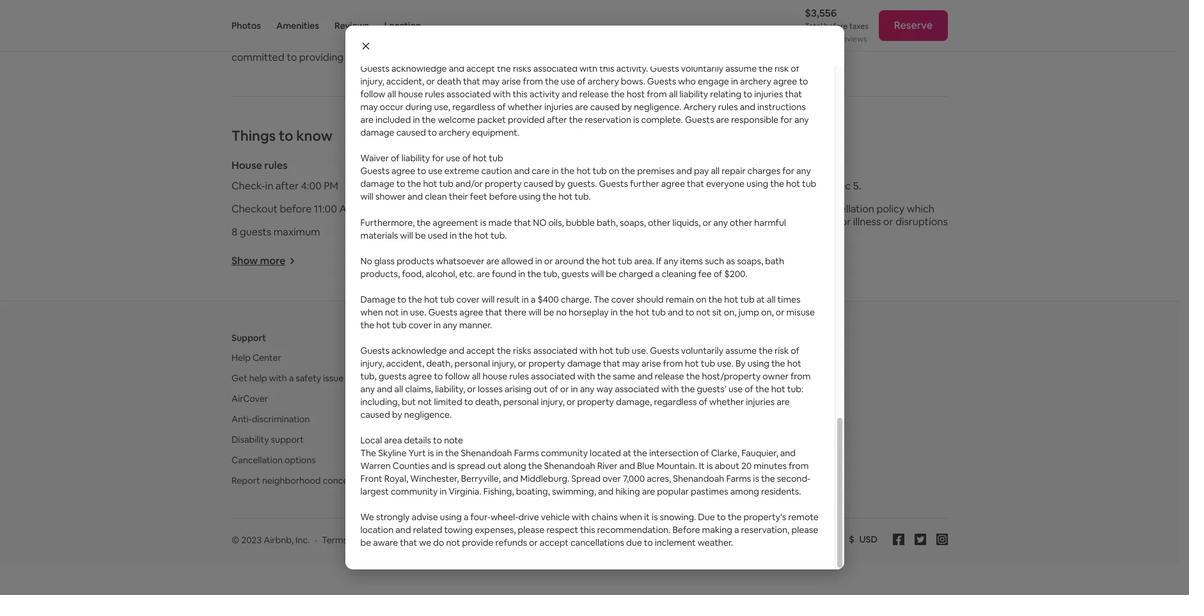 Task type: describe. For each thing, give the bounding box(es) containing it.
privacy inside "link"
[[468, 535, 497, 546]]

pool/hot tub without a gate or lock
[[474, 203, 638, 216]]

privacy link
[[406, 535, 435, 546]]

2 are from the left
[[476, 35, 491, 49]]

aircover link
[[232, 393, 268, 405]]

navigate to twitter image
[[915, 534, 927, 546]]

reserve
[[895, 19, 933, 32]]

2 horizontal spatial show more button
[[716, 257, 781, 270]]

issue
[[323, 373, 344, 384]]

$3,556
[[805, 6, 837, 20]]

guests
[[240, 226, 271, 239]]

a for pool/hot tub without a gate or lock
[[574, 203, 580, 216]]

emergency
[[759, 455, 806, 466]]

hosts
[[426, 35, 451, 49]]

even
[[752, 215, 775, 229]]

total
[[805, 21, 823, 31]]

2 horizontal spatial more
[[745, 257, 770, 270]]

a inside 'vitaliy is a superhost superhosts are experienced, highly rated hosts who are committed to providing great stays for guests.'
[[273, 16, 279, 30]]

anti-discrimination
[[232, 414, 310, 425]]

safety & property
[[474, 159, 560, 172]]

if
[[777, 215, 783, 229]]

policy inside review the host's full cancellation policy which applies even if you cancel for illness or disruptions caused by covid-19.
[[877, 203, 905, 216]]

1 privacy from the left
[[406, 535, 435, 546]]

show for 8
[[232, 254, 258, 268]]

pm
[[324, 179, 338, 193]]

get help with a safety issue
[[232, 373, 344, 384]]

8
[[232, 226, 238, 239]]

vitaliy is a superhost superhosts are experienced, highly rated hosts who are committed to providing great stays for guests.
[[232, 16, 491, 64]]

airbnb-friendly apartments
[[472, 455, 585, 466]]

or inside review the host's full cancellation policy which applies even if you cancel for illness or disruptions caused by covid-19.
[[884, 215, 894, 229]]

0 vertical spatial cancellation
[[739, 179, 796, 193]]

review
[[716, 203, 750, 216]]

airbnb.org
[[713, 455, 757, 466]]

stays inside 'vitaliy is a superhost superhosts are experienced, highly rated hosts who are committed to providing great stays for guests.'
[[374, 51, 398, 64]]

tub
[[517, 203, 533, 216]]

aircover for aircover for hosts
[[472, 373, 509, 384]]

support
[[271, 434, 304, 446]]

location button
[[384, 0, 421, 51]]

cancellation for cancellation options
[[232, 455, 283, 466]]

airbnb
[[472, 352, 500, 364]]

applies
[[716, 215, 750, 229]]

1 vertical spatial stays
[[808, 455, 829, 466]]

report neighborhood concern
[[232, 475, 357, 487]]

help center
[[232, 352, 281, 364]]

terms link
[[322, 535, 348, 546]]

providing
[[299, 51, 344, 64]]

disability support
[[232, 434, 304, 446]]

know
[[296, 127, 333, 145]]

usd
[[860, 534, 878, 546]]

before for taxes
[[824, 21, 848, 31]]

11:00
[[314, 203, 337, 216]]

house
[[232, 159, 262, 172]]

get
[[232, 373, 247, 384]]

checkout before 11:00 am
[[232, 203, 355, 216]]

aircover for hosts
[[472, 373, 548, 384]]

more for without
[[503, 254, 528, 268]]

4:00
[[301, 179, 322, 193]]

for inside 'vitaliy is a superhost superhosts are experienced, highly rated hosts who are committed to providing great stays for guests.'
[[400, 51, 414, 64]]

1 horizontal spatial for
[[511, 373, 523, 384]]

1 horizontal spatial or
[[606, 203, 616, 216]]

anti-
[[232, 414, 252, 425]]

english (us) button
[[774, 534, 839, 546]]

you
[[785, 215, 802, 229]]

your privacy choices link
[[448, 535, 554, 547]]

cancellation policy
[[716, 159, 808, 172]]

center
[[253, 352, 281, 364]]

protection
[[584, 226, 634, 239]]

anti-discrimination link
[[232, 414, 310, 425]]

neighborhood
[[262, 475, 321, 487]]

house rules dialog
[[345, 0, 844, 570]]

(us)
[[822, 534, 839, 546]]

to inside 'vitaliy is a superhost superhosts are experienced, highly rated hosts who are committed to providing great stays for guests.'
[[287, 51, 297, 64]]

check-in after 4:00 pm
[[232, 179, 338, 193]]

by
[[752, 228, 764, 242]]

choices
[[499, 535, 533, 546]]

2 horizontal spatial show
[[716, 257, 743, 270]]

1 are from the left
[[287, 35, 302, 49]]

disruptions
[[896, 215, 948, 229]]

new
[[713, 373, 732, 384]]

report neighborhood concern link
[[232, 475, 357, 487]]

before for dec
[[798, 179, 830, 193]]

vitaliy
[[232, 16, 262, 30]]

$
[[849, 534, 855, 546]]

gate
[[582, 203, 604, 216]]

english (us)
[[790, 534, 839, 546]]

0 horizontal spatial or
[[572, 226, 582, 239]]

navigate to facebook image
[[893, 534, 905, 546]]

discrimination
[[252, 414, 310, 425]]

airbnb.org emergency stays link
[[713, 455, 829, 466]]

disability support link
[[232, 434, 304, 446]]

airbnb.org emergency stays
[[713, 455, 829, 466]]

cancellation inside review the host's full cancellation policy which applies even if you cancel for illness or disruptions caused by covid-19.
[[818, 203, 875, 216]]

am
[[339, 203, 355, 216]]

careers
[[713, 393, 745, 405]]

english
[[790, 534, 820, 546]]

1 vertical spatial to
[[279, 127, 293, 145]]

inc.
[[296, 535, 310, 546]]

cancellation options link
[[232, 455, 316, 466]]

illness
[[853, 215, 881, 229]]

hosting resources link
[[472, 393, 547, 405]]

careers link
[[713, 393, 745, 405]]

cancel
[[805, 215, 835, 229]]

show more for guests
[[232, 254, 286, 268]]

heights
[[474, 226, 510, 239]]



Task type: vqa. For each thing, say whether or not it's contained in the screenshot.
Google image
no



Task type: locate. For each thing, give the bounding box(es) containing it.
$3,556 total before taxes 16 reviews
[[805, 6, 869, 44]]

show more down caused
[[716, 257, 770, 270]]

reviews
[[840, 34, 867, 44]]

rated
[[398, 35, 424, 49]]

show down caused
[[716, 257, 743, 270]]

guests.
[[416, 51, 450, 64]]

0 horizontal spatial cancellation
[[232, 455, 283, 466]]

0 horizontal spatial more
[[260, 254, 286, 268]]

more for guests
[[260, 254, 286, 268]]

2 vertical spatial a
[[289, 373, 294, 384]]

hosting
[[472, 393, 504, 405]]

show down the heights
[[474, 254, 500, 268]]

0 vertical spatial for
[[400, 51, 414, 64]]

safety
[[474, 159, 505, 172]]

1 vertical spatial cancellation
[[818, 203, 875, 216]]

help
[[249, 373, 267, 384]]

hosts
[[525, 373, 548, 384]]

security
[[474, 179, 513, 193]]

aircover for aircover link
[[232, 393, 268, 405]]

show more down the heights
[[474, 254, 528, 268]]

superhost
[[281, 16, 331, 30]]

review the host's full cancellation policy which applies even if you cancel for illness or disruptions caused by covid-19.
[[716, 203, 948, 242]]

sitemap link
[[360, 535, 394, 546]]

show more button down the heights
[[474, 254, 538, 268]]

aircover up anti-
[[232, 393, 268, 405]]

taxes
[[850, 21, 869, 31]]

show more button down guests
[[232, 254, 296, 268]]

1 horizontal spatial a
[[289, 373, 294, 384]]

rules
[[264, 159, 288, 172]]

or right rails
[[572, 226, 582, 239]]

dec
[[832, 179, 851, 193]]

or left 'lock'
[[606, 203, 616, 216]]

show more button down the 'by'
[[716, 257, 781, 270]]

© 2023 airbnb, inc.
[[232, 535, 310, 546]]

friendly
[[504, 455, 535, 466]]

a right with
[[289, 373, 294, 384]]

0 horizontal spatial privacy
[[406, 535, 435, 546]]

are right who
[[476, 35, 491, 49]]

1 horizontal spatial more
[[503, 254, 528, 268]]

with
[[269, 373, 287, 384]]

stays right emergency
[[808, 455, 829, 466]]

show
[[232, 254, 258, 268], [474, 254, 500, 268], [716, 257, 743, 270]]

cancellation down dec
[[818, 203, 875, 216]]

new features
[[713, 373, 768, 384]]

2 horizontal spatial or
[[884, 215, 894, 229]]

2 vertical spatial before
[[280, 203, 312, 216]]

without down security camera/recording device
[[536, 203, 572, 216]]

1 vertical spatial before
[[798, 179, 830, 193]]

stays down highly
[[374, 51, 398, 64]]

additional rules element
[[345, 26, 844, 67]]

1 horizontal spatial show
[[474, 254, 500, 268]]

1 horizontal spatial privacy
[[468, 535, 497, 546]]

get help with a safety issue link
[[232, 373, 344, 384]]

1 horizontal spatial cancellation
[[716, 159, 777, 172]]

newsroom link
[[713, 352, 758, 364]]

privacy right your
[[468, 535, 497, 546]]

check-
[[232, 179, 265, 193]]

0 horizontal spatial for
[[400, 51, 414, 64]]

apartments
[[537, 455, 585, 466]]

sitemap
[[360, 535, 394, 546]]

lock
[[618, 203, 638, 216]]

1 vertical spatial aircover
[[232, 393, 268, 405]]

aircover
[[472, 373, 509, 384], [232, 393, 268, 405]]

a for get help with a safety issue
[[289, 373, 294, 384]]

show more button for guests
[[232, 254, 296, 268]]

show down 8 on the left top of the page
[[232, 254, 258, 268]]

1 vertical spatial policy
[[877, 203, 905, 216]]

to left know
[[279, 127, 293, 145]]

caused
[[716, 228, 750, 242]]

privacy left your
[[406, 535, 435, 546]]

navigate to instagram image
[[937, 534, 948, 546]]

new features link
[[713, 373, 768, 384]]

0 horizontal spatial are
[[287, 35, 302, 49]]

more down the heights
[[503, 254, 528, 268]]

for left hosts
[[511, 373, 523, 384]]

reviews button
[[335, 0, 369, 51]]

&
[[507, 159, 514, 172]]

1 horizontal spatial cancellation
[[818, 203, 875, 216]]

help center link
[[232, 352, 281, 364]]

reserve button
[[879, 10, 948, 41]]

0 horizontal spatial stays
[[374, 51, 398, 64]]

in
[[265, 179, 273, 193]]

photos
[[232, 20, 261, 31]]

1 vertical spatial a
[[574, 203, 580, 216]]

disability
[[232, 434, 269, 446]]

2 horizontal spatial a
[[574, 203, 580, 216]]

to left providing
[[287, 51, 297, 64]]

camera/recording
[[515, 179, 600, 193]]

full
[[802, 203, 816, 216]]

before up 16
[[824, 21, 848, 31]]

or right illness
[[884, 215, 894, 229]]

cancellation down cancellation policy
[[739, 179, 796, 193]]

aircover up hosting
[[472, 373, 509, 384]]

which
[[907, 203, 935, 216]]

features
[[734, 373, 768, 384]]

show more down guests
[[232, 254, 286, 268]]

1 horizontal spatial are
[[476, 35, 491, 49]]

your
[[448, 535, 466, 546]]

without down tub
[[513, 226, 549, 239]]

0 vertical spatial stays
[[374, 51, 398, 64]]

1 horizontal spatial policy
[[877, 203, 905, 216]]

cancellation up free on the top right of page
[[716, 159, 777, 172]]

0 horizontal spatial show more button
[[232, 254, 296, 268]]

location
[[384, 20, 421, 31]]

device
[[602, 179, 633, 193]]

maximum
[[274, 226, 320, 239]]

0 horizontal spatial show more
[[232, 254, 286, 268]]

cancellation down 'disability'
[[232, 455, 283, 466]]

more down the 'by'
[[745, 257, 770, 270]]

a left gate
[[574, 203, 580, 216]]

the
[[752, 203, 768, 216]]

1 horizontal spatial aircover
[[472, 373, 509, 384]]

2 vertical spatial for
[[511, 373, 523, 384]]

1 horizontal spatial stays
[[808, 455, 829, 466]]

1 vertical spatial for
[[838, 215, 851, 229]]

before up the full
[[798, 179, 830, 193]]

1 horizontal spatial show more
[[474, 254, 528, 268]]

committed
[[232, 51, 285, 64]]

for inside review the host's full cancellation policy which applies even if you cancel for illness or disruptions caused by covid-19.
[[838, 215, 851, 229]]

2023
[[241, 535, 262, 546]]

for left illness
[[838, 215, 851, 229]]

0 horizontal spatial cancellation
[[739, 179, 796, 193]]

0 vertical spatial to
[[287, 51, 297, 64]]

2 privacy from the left
[[468, 535, 497, 546]]

0 horizontal spatial a
[[273, 16, 279, 30]]

1 horizontal spatial show more button
[[474, 254, 538, 268]]

2 horizontal spatial show more
[[716, 257, 770, 270]]

superhosts
[[232, 35, 285, 49]]

highly
[[368, 35, 396, 49]]

0 vertical spatial aircover
[[472, 373, 509, 384]]

0 vertical spatial without
[[536, 203, 572, 216]]

support
[[232, 332, 266, 344]]

for down the rated
[[400, 51, 414, 64]]

concern
[[323, 475, 357, 487]]

policy up free cancellation before dec 5.
[[779, 159, 808, 172]]

report
[[232, 475, 260, 487]]

heights without rails or protection
[[474, 226, 634, 239]]

are down amenities
[[287, 35, 302, 49]]

great
[[346, 51, 371, 64]]

are
[[287, 35, 302, 49], [476, 35, 491, 49]]

·
[[315, 535, 317, 546]]

covid-
[[766, 228, 802, 242]]

experienced,
[[304, 35, 366, 49]]

1 vertical spatial cancellation
[[232, 455, 283, 466]]

cancellation for cancellation policy
[[716, 159, 777, 172]]

2 horizontal spatial for
[[838, 215, 851, 229]]

before inside $3,556 total before taxes 16 reviews
[[824, 21, 848, 31]]

show more button for without
[[474, 254, 538, 268]]

hosting resources
[[472, 393, 547, 405]]

0 vertical spatial a
[[273, 16, 279, 30]]

16
[[831, 34, 839, 44]]

0 vertical spatial cancellation
[[716, 159, 777, 172]]

security camera/recording device
[[474, 179, 633, 193]]

more down 8 guests maximum
[[260, 254, 286, 268]]

policy left which at the right top of page
[[877, 203, 905, 216]]

©
[[232, 535, 239, 546]]

airbnb-friendly apartments link
[[472, 455, 585, 466]]

0 horizontal spatial show
[[232, 254, 258, 268]]

0 vertical spatial policy
[[779, 159, 808, 172]]

free
[[716, 179, 737, 193]]

5.
[[854, 179, 862, 193]]

0 horizontal spatial aircover
[[232, 393, 268, 405]]

show more button
[[232, 254, 296, 268], [474, 254, 538, 268], [716, 257, 781, 270]]

resources
[[506, 393, 547, 405]]

0 vertical spatial before
[[824, 21, 848, 31]]

0 horizontal spatial policy
[[779, 159, 808, 172]]

show more for without
[[474, 254, 528, 268]]

pool/hot
[[474, 203, 515, 216]]

property
[[517, 159, 560, 172]]

cancellation
[[716, 159, 777, 172], [232, 455, 283, 466]]

1 vertical spatial without
[[513, 226, 549, 239]]

rails
[[551, 226, 570, 239]]

newsroom
[[713, 352, 758, 364]]

a right is
[[273, 16, 279, 30]]

show for heights
[[474, 254, 500, 268]]

before up maximum
[[280, 203, 312, 216]]



